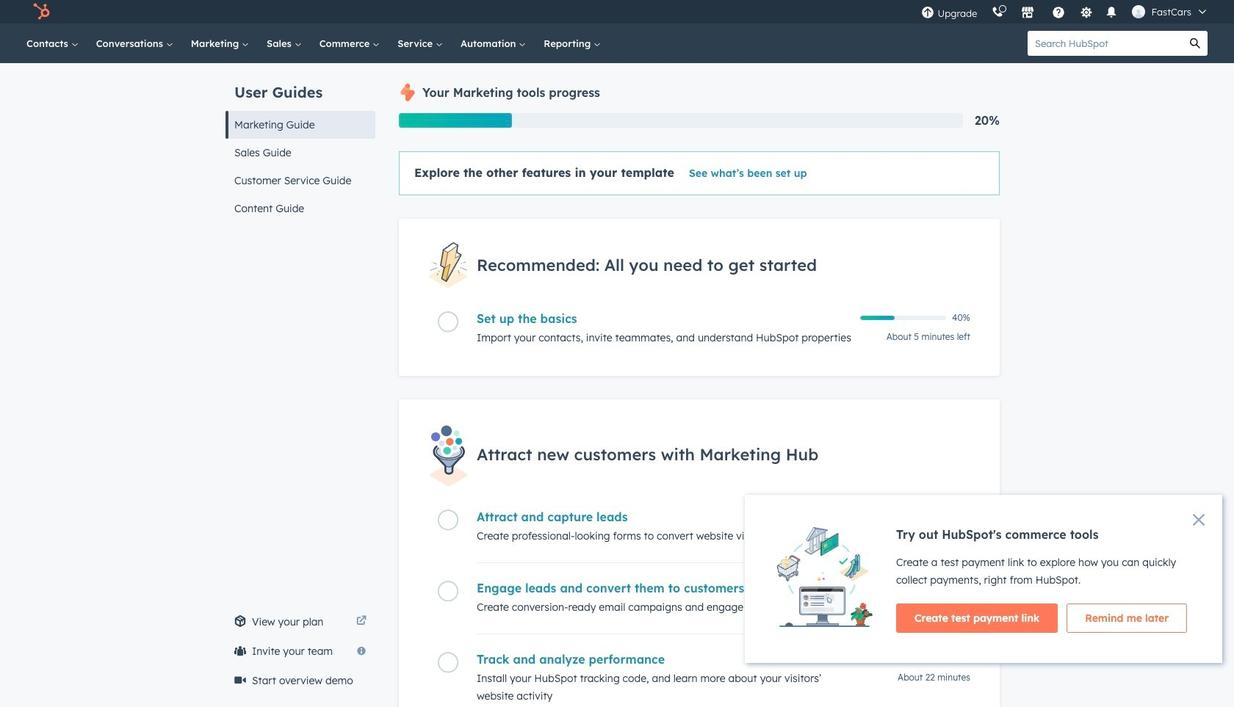 Task type: vqa. For each thing, say whether or not it's contained in the screenshot.
[object Object] complete progress bar
yes



Task type: describe. For each thing, give the bounding box(es) containing it.
[object object] complete progress bar
[[860, 316, 895, 320]]

user guides element
[[226, 63, 375, 223]]

link opens in a new window image
[[356, 613, 367, 631]]



Task type: locate. For each thing, give the bounding box(es) containing it.
marketplaces image
[[1021, 7, 1035, 20]]

link opens in a new window image
[[356, 616, 367, 627]]

progress bar
[[399, 113, 512, 128]]

christina overa image
[[1132, 5, 1146, 18]]

Search HubSpot search field
[[1028, 31, 1183, 56]]

menu
[[914, 0, 1217, 24]]

close image
[[1193, 514, 1205, 526]]



